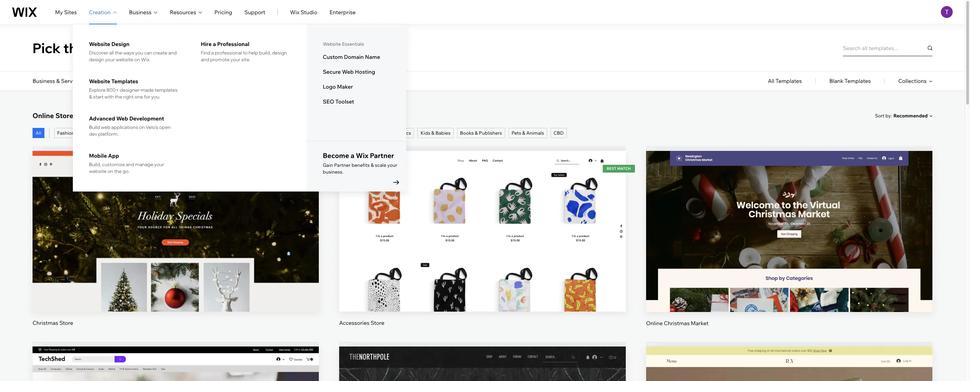Task type: locate. For each thing, give the bounding box(es) containing it.
pick the website template you love
[[33, 39, 268, 56]]

partner up business.
[[334, 162, 351, 168]]

blank templates
[[830, 78, 871, 84]]

1 vertical spatial web
[[116, 115, 128, 122]]

1 horizontal spatial accessories
[[339, 320, 370, 327]]

1 horizontal spatial online
[[646, 320, 663, 327]]

templates
[[155, 87, 178, 93]]

1 vertical spatial accessories
[[339, 320, 370, 327]]

edit button
[[160, 213, 192, 230], [774, 214, 806, 230]]

2 view button from the left
[[774, 237, 806, 253]]

a up benefits
[[351, 152, 355, 160]]

your inside become a  wix partner gain partner benefits & scale your business. →
[[388, 162, 397, 168]]

online store website templates - home goods store image
[[646, 347, 933, 382]]

0 horizontal spatial all
[[36, 130, 41, 136]]

web up applications
[[116, 115, 128, 122]]

website inside website design discover all the ways you can create and design your website on wix.
[[89, 41, 110, 47]]

0 horizontal spatial wix
[[290, 9, 300, 15]]

edit button for christmas store
[[160, 213, 192, 230]]

jewelry
[[108, 130, 126, 136]]

hire a professional link
[[201, 41, 290, 47]]

services
[[61, 78, 83, 84]]

seo toolset
[[323, 98, 354, 105]]

0 vertical spatial wix
[[290, 9, 300, 15]]

& right kids on the top of the page
[[432, 130, 435, 136]]

advanced web development build web applications on velo's open dev platform.
[[89, 115, 171, 137]]

blank
[[830, 78, 844, 84]]

& for food
[[308, 130, 311, 136]]

right
[[123, 94, 134, 100]]

website for templates
[[89, 78, 110, 85]]

site.
[[241, 57, 250, 63]]

clothing
[[80, 130, 99, 136]]

& right jewelry
[[127, 130, 130, 136]]

1 horizontal spatial view button
[[774, 237, 806, 253]]

online store website templates - christmas store image
[[33, 151, 319, 312]]

help
[[249, 50, 258, 56]]

& left scale
[[371, 162, 374, 168]]

your down all
[[105, 57, 115, 63]]

0 vertical spatial accessories
[[131, 130, 157, 136]]

1 horizontal spatial all
[[768, 78, 775, 84]]

0 horizontal spatial web
[[116, 115, 128, 122]]

Search search field
[[843, 40, 933, 56]]

view button inside "christmas store" group
[[160, 237, 192, 253]]

cbd link
[[551, 128, 567, 138]]

build,
[[259, 50, 271, 56]]

& right pets
[[523, 130, 526, 136]]

my
[[55, 9, 63, 15]]

a right the find
[[211, 50, 214, 56]]

0 vertical spatial and
[[168, 50, 177, 56]]

promote
[[210, 57, 230, 63]]

business left the services
[[33, 78, 55, 84]]

the
[[63, 39, 85, 56], [115, 50, 122, 56], [115, 94, 122, 100], [114, 168, 122, 175]]

1 view button from the left
[[160, 237, 192, 253]]

1 horizontal spatial christmas
[[664, 320, 690, 327]]

scale
[[375, 162, 387, 168]]

and right create
[[168, 50, 177, 56]]

0 horizontal spatial business
[[33, 78, 55, 84]]

support
[[244, 9, 265, 15]]

website for design
[[89, 41, 110, 47]]

can
[[144, 50, 152, 56]]

website design link
[[89, 41, 179, 47]]

all for all
[[36, 130, 41, 136]]

design down "discover"
[[89, 57, 104, 63]]

web
[[101, 124, 110, 131]]

and down the find
[[201, 57, 209, 63]]

online
[[33, 112, 54, 120], [646, 320, 663, 327]]

website down the build,
[[89, 168, 107, 175]]

0 horizontal spatial and
[[126, 162, 134, 168]]

hosting
[[355, 68, 375, 75]]

your right manage
[[154, 162, 164, 168]]

1 horizontal spatial wix
[[356, 152, 369, 160]]

& left the services
[[56, 78, 60, 84]]

0 vertical spatial business
[[129, 9, 152, 15]]

1 horizontal spatial partner
[[370, 152, 394, 160]]

blank templates link
[[830, 72, 871, 90]]

all link
[[33, 128, 44, 138]]

a for promote
[[213, 41, 216, 47]]

view inside online christmas market group
[[783, 241, 796, 248]]

& inside categories by subject element
[[56, 78, 60, 84]]

& for pets
[[523, 130, 526, 136]]

1 vertical spatial wix
[[356, 152, 369, 160]]

the left "discover"
[[63, 39, 85, 56]]

business up website design link
[[129, 9, 152, 15]]

1 horizontal spatial and
[[168, 50, 177, 56]]

templates inside blank templates "link"
[[845, 78, 871, 84]]

online store website templates - electronics store image
[[33, 347, 319, 382]]

all templates
[[768, 78, 802, 84]]

2 vertical spatial a
[[351, 152, 355, 160]]

2 vertical spatial and
[[126, 162, 134, 168]]

& left start
[[89, 94, 92, 100]]

benefits
[[352, 162, 370, 168]]

templates for all
[[776, 78, 802, 84]]

mobile app link
[[89, 153, 179, 159]]

on down you
[[134, 57, 140, 63]]

1 horizontal spatial business
[[129, 9, 152, 15]]

& right arts
[[177, 130, 180, 136]]

& for arts
[[177, 130, 180, 136]]

business inside categories by subject element
[[33, 78, 55, 84]]

0 horizontal spatial design
[[89, 57, 104, 63]]

& right books
[[475, 130, 478, 136]]

1 vertical spatial online
[[646, 320, 663, 327]]

0 vertical spatial website
[[116, 57, 133, 63]]

2 edit button from the left
[[774, 214, 806, 230]]

you
[[210, 39, 234, 56]]

1 vertical spatial all
[[36, 130, 41, 136]]

jewelry & accessories link
[[105, 128, 160, 138]]

wix.
[[141, 57, 150, 63]]

1 edit from the left
[[171, 218, 181, 225]]

online for online store website templates
[[33, 112, 54, 120]]

templates inside all templates link
[[776, 78, 802, 84]]

on down development
[[139, 124, 145, 131]]

0 vertical spatial web
[[342, 68, 354, 75]]

wix left studio at the top left of page
[[290, 9, 300, 15]]

1 horizontal spatial edit
[[785, 218, 795, 225]]

by:
[[886, 113, 893, 119]]

the down 800+
[[115, 94, 122, 100]]

all
[[768, 78, 775, 84], [36, 130, 41, 136]]

edit button inside "christmas store" group
[[160, 213, 192, 230]]

partner up scale
[[370, 152, 394, 160]]

0 horizontal spatial edit button
[[160, 213, 192, 230]]

0 vertical spatial all
[[768, 78, 775, 84]]

1 vertical spatial design
[[89, 57, 104, 63]]

seo
[[323, 98, 334, 105]]

0 horizontal spatial online
[[33, 112, 54, 120]]

0 horizontal spatial website
[[89, 168, 107, 175]]

1 vertical spatial business
[[33, 78, 55, 84]]

1 horizontal spatial view
[[783, 241, 796, 248]]

website
[[116, 57, 133, 63], [89, 168, 107, 175]]

wix up benefits
[[356, 152, 369, 160]]

design inside website design discover all the ways you can create and design your website on wix.
[[89, 57, 104, 63]]

pets & animals
[[512, 130, 544, 136]]

1 horizontal spatial web
[[342, 68, 354, 75]]

and inside 'mobile app build, customize and manage your website on the go.'
[[126, 162, 134, 168]]

& for business
[[56, 78, 60, 84]]

your down professional
[[231, 57, 240, 63]]

0 horizontal spatial edit
[[171, 218, 181, 225]]

fashion & clothing
[[57, 130, 99, 136]]

dev
[[89, 131, 97, 137]]

a inside become a  wix partner gain partner benefits & scale your business. →
[[351, 152, 355, 160]]

the left go.
[[114, 168, 122, 175]]

& inside become a  wix partner gain partner benefits & scale your business. →
[[371, 162, 374, 168]]

the inside website templates explore 800+ designer-made templates & start with the right one for you.
[[115, 94, 122, 100]]

pets & animals link
[[509, 128, 547, 138]]

your
[[105, 57, 115, 63], [231, 57, 240, 63], [154, 162, 164, 168], [388, 162, 397, 168]]

edit inside online christmas market group
[[785, 218, 795, 225]]

0 vertical spatial a
[[213, 41, 216, 47]]

business inside the business popup button
[[129, 9, 152, 15]]

2 vertical spatial on
[[108, 168, 113, 175]]

edit inside "christmas store" group
[[171, 218, 181, 225]]

build,
[[89, 162, 101, 168]]

sites
[[64, 9, 77, 15]]

templates for blank
[[845, 78, 871, 84]]

templates
[[776, 78, 802, 84], [845, 78, 871, 84], [111, 78, 138, 85], [103, 112, 136, 120]]

1 vertical spatial partner
[[334, 162, 351, 168]]

view for online christmas market
[[783, 241, 796, 248]]

profile image image
[[941, 6, 953, 18]]

seo toolset link
[[323, 98, 390, 105]]

0 horizontal spatial view button
[[160, 237, 192, 253]]

website essentials
[[323, 41, 364, 47]]

become
[[323, 152, 349, 160]]

2 edit from the left
[[785, 218, 795, 225]]

0 horizontal spatial christmas
[[33, 320, 58, 327]]

0 vertical spatial design
[[272, 50, 287, 56]]

a right hire
[[213, 41, 216, 47]]

sort by:
[[875, 113, 893, 119]]

accessories
[[131, 130, 157, 136], [339, 320, 370, 327]]

templates inside website templates explore 800+ designer-made templates & start with the right one for you.
[[111, 78, 138, 85]]

1 horizontal spatial website
[[116, 57, 133, 63]]

web up maker
[[342, 68, 354, 75]]

on down customize
[[108, 168, 113, 175]]

edit for christmas store
[[171, 218, 181, 225]]

online christmas market group
[[646, 146, 933, 327]]

store inside categories by subject element
[[102, 78, 116, 84]]

& inside website templates explore 800+ designer-made templates & start with the right one for you.
[[89, 94, 92, 100]]

& right food
[[308, 130, 311, 136]]

0 vertical spatial online
[[33, 112, 54, 120]]

website inside 'mobile app build, customize and manage your website on the go.'
[[89, 168, 107, 175]]

for
[[144, 94, 150, 100]]

web inside advanced web development build web applications on velo's open dev platform.
[[116, 115, 128, 122]]

a for →
[[351, 152, 355, 160]]

all inside the generic categories element
[[768, 78, 775, 84]]

the inside website design discover all the ways you can create and design your website on wix.
[[115, 50, 122, 56]]

None search field
[[843, 40, 933, 56]]

1 vertical spatial on
[[139, 124, 145, 131]]

professional
[[217, 41, 250, 47]]

0 vertical spatial on
[[134, 57, 140, 63]]

0 horizontal spatial accessories
[[131, 130, 157, 136]]

business
[[129, 9, 152, 15], [33, 78, 55, 84]]

edit button inside online christmas market group
[[774, 214, 806, 230]]

business button
[[129, 8, 158, 16]]

your right scale
[[388, 162, 397, 168]]

the inside 'mobile app build, customize and manage your website on the go.'
[[114, 168, 122, 175]]

& right the fashion
[[76, 130, 79, 136]]

view inside "christmas store" group
[[170, 241, 182, 248]]

business & services
[[33, 78, 83, 84]]

design
[[272, 50, 287, 56], [89, 57, 104, 63]]

business for business
[[129, 9, 152, 15]]

your inside 'mobile app build, customize and manage your website on the go.'
[[154, 162, 164, 168]]

2 view from the left
[[783, 241, 796, 248]]

1 horizontal spatial edit button
[[774, 214, 806, 230]]

recommended
[[894, 113, 928, 119]]

view button for online christmas market
[[774, 237, 806, 253]]

2 horizontal spatial and
[[201, 57, 209, 63]]

design right build,
[[272, 50, 287, 56]]

pricing link
[[215, 8, 232, 16]]

1 horizontal spatial design
[[272, 50, 287, 56]]

online store website templates - online christmas market image
[[646, 151, 933, 312]]

view button
[[160, 237, 192, 253], [774, 237, 806, 253]]

web for advanced
[[116, 115, 128, 122]]

website inside website templates explore 800+ designer-made templates & start with the right one for you.
[[89, 78, 110, 85]]

website down 'ways'
[[116, 57, 133, 63]]

online inside group
[[646, 320, 663, 327]]

a
[[213, 41, 216, 47], [211, 50, 214, 56], [351, 152, 355, 160]]

view button inside online christmas market group
[[774, 237, 806, 253]]

1 view from the left
[[170, 241, 182, 248]]

online store website templates - accessories store image
[[339, 151, 626, 312]]

1 vertical spatial website
[[89, 168, 107, 175]]

pick
[[33, 39, 61, 56]]

go.
[[123, 168, 130, 175]]

cbd
[[554, 130, 564, 136]]

0 horizontal spatial view
[[170, 241, 182, 248]]

1 vertical spatial and
[[201, 57, 209, 63]]

logo maker
[[323, 83, 353, 90]]

secure
[[323, 68, 341, 75]]

on
[[134, 57, 140, 63], [139, 124, 145, 131], [108, 168, 113, 175]]

online for online christmas market
[[646, 320, 663, 327]]

store
[[102, 78, 116, 84], [55, 112, 73, 120], [59, 320, 73, 327], [371, 320, 385, 327]]

1 edit button from the left
[[160, 213, 192, 230]]

resources button
[[170, 8, 202, 16]]

fashion & clothing link
[[54, 128, 102, 138]]

the right all
[[115, 50, 122, 56]]

and up go.
[[126, 162, 134, 168]]

categories by subject element
[[33, 72, 242, 90]]

& for jewelry
[[127, 130, 130, 136]]



Task type: describe. For each thing, give the bounding box(es) containing it.
wix inside become a  wix partner gain partner benefits & scale your business. →
[[356, 152, 369, 160]]

website inside website design discover all the ways you can create and design your website on wix.
[[116, 57, 133, 63]]

essentials
[[342, 41, 364, 47]]

gain
[[323, 162, 333, 168]]

made
[[141, 87, 154, 93]]

store for online store website templates
[[55, 112, 73, 120]]

on inside 'mobile app build, customize and manage your website on the go.'
[[108, 168, 113, 175]]

hire
[[201, 41, 212, 47]]

find
[[201, 50, 210, 56]]

creation group
[[73, 24, 406, 192]]

pricing
[[215, 9, 232, 15]]

your inside hire a professional find a professional to help build, design and promote your site.
[[231, 57, 240, 63]]

store for accessories store
[[371, 320, 385, 327]]

accessories store
[[339, 320, 385, 327]]

custom
[[323, 54, 343, 60]]

christmas store group
[[33, 146, 319, 327]]

& for books
[[475, 130, 478, 136]]

website templates link
[[89, 78, 179, 85]]

secure web hosting
[[323, 68, 375, 75]]

crafts
[[181, 130, 195, 136]]

0 horizontal spatial partner
[[334, 162, 351, 168]]

sort
[[875, 113, 885, 119]]

creative
[[135, 78, 156, 84]]

designer-
[[120, 87, 141, 93]]

drinks
[[312, 130, 326, 136]]

& for fashion
[[76, 130, 79, 136]]

edit for online christmas market
[[785, 218, 795, 225]]

food & drinks
[[296, 130, 326, 136]]

enterprise link
[[330, 8, 356, 16]]

fashion
[[57, 130, 74, 136]]

creation
[[89, 9, 111, 15]]

collections
[[899, 78, 927, 84]]

business for business & services
[[33, 78, 55, 84]]

build
[[89, 124, 100, 131]]

maker
[[337, 83, 353, 90]]

all
[[109, 50, 114, 56]]

electronics
[[387, 130, 411, 136]]

your inside website design discover all the ways you can create and design your website on wix.
[[105, 57, 115, 63]]

online christmas market
[[646, 320, 709, 327]]

and inside website design discover all the ways you can create and design your website on wix.
[[168, 50, 177, 56]]

and inside hire a professional find a professional to help build, design and promote your site.
[[201, 57, 209, 63]]

2 christmas from the left
[[664, 320, 690, 327]]

templates for website
[[111, 78, 138, 85]]

on inside advanced web development build web applications on velo's open dev platform.
[[139, 124, 145, 131]]

accessories store group
[[339, 146, 626, 327]]

start
[[93, 94, 104, 100]]

edit button for online christmas market
[[774, 214, 806, 230]]

explore
[[89, 87, 106, 93]]

love
[[237, 39, 268, 56]]

food & drinks link
[[293, 128, 330, 138]]

all templates link
[[768, 72, 802, 90]]

arts & crafts
[[167, 130, 195, 136]]

arts & crafts link
[[164, 128, 198, 138]]

template
[[146, 39, 207, 56]]

discover
[[89, 50, 108, 56]]

books
[[460, 130, 474, 136]]

advanced web development link
[[89, 115, 179, 122]]

all for all templates
[[768, 78, 775, 84]]

you
[[135, 50, 143, 56]]

web for secure
[[342, 68, 354, 75]]

professional
[[215, 50, 242, 56]]

creation button
[[89, 8, 117, 16]]

manage
[[135, 162, 153, 168]]

kids
[[421, 130, 431, 136]]

kids & babies link
[[418, 128, 454, 138]]

online store website templates - backpack store image
[[339, 347, 626, 382]]

custom domain name
[[323, 54, 380, 60]]

animals
[[527, 130, 544, 136]]

design inside hire a professional find a professional to help build, design and promote your site.
[[272, 50, 287, 56]]

food
[[296, 130, 307, 136]]

my sites
[[55, 9, 77, 15]]

resources
[[170, 9, 196, 15]]

become a  wix partner gain partner benefits & scale your business. →
[[323, 152, 400, 187]]

market
[[691, 320, 709, 327]]

1 vertical spatial a
[[211, 50, 214, 56]]

babies
[[436, 130, 451, 136]]

on inside website design discover all the ways you can create and design your website on wix.
[[134, 57, 140, 63]]

accessories inside group
[[339, 320, 370, 327]]

1 christmas from the left
[[33, 320, 58, 327]]

0 vertical spatial partner
[[370, 152, 394, 160]]

one
[[135, 94, 143, 100]]

advanced
[[89, 115, 115, 122]]

online store website templates
[[33, 112, 136, 120]]

enterprise
[[330, 9, 356, 15]]

customize
[[102, 162, 125, 168]]

books & publishers link
[[457, 128, 505, 138]]

website for essentials
[[323, 41, 341, 47]]

to
[[243, 50, 248, 56]]

pets
[[512, 130, 521, 136]]

studio
[[301, 9, 318, 15]]

generic categories element
[[768, 72, 933, 90]]

jewelry & accessories
[[108, 130, 157, 136]]

store for christmas store
[[59, 320, 73, 327]]

view for christmas store
[[170, 241, 182, 248]]

logo
[[323, 83, 336, 90]]

open
[[159, 124, 171, 131]]

toolset
[[336, 98, 354, 105]]

& for kids
[[432, 130, 435, 136]]

applications
[[111, 124, 138, 131]]

ways
[[123, 50, 134, 56]]

christmas store
[[33, 320, 73, 327]]

arts
[[167, 130, 176, 136]]

electronics link
[[384, 128, 414, 138]]

platform.
[[98, 131, 118, 137]]

books & publishers
[[460, 130, 502, 136]]

design
[[111, 41, 130, 47]]

view button for christmas store
[[160, 237, 192, 253]]

wix studio link
[[290, 8, 318, 16]]

categories. use the left and right arrow keys to navigate the menu element
[[0, 72, 966, 90]]

kids & babies
[[421, 130, 451, 136]]

mobile app build, customize and manage your website on the go.
[[89, 153, 164, 175]]

create
[[153, 50, 167, 56]]

velo's
[[146, 124, 158, 131]]



Task type: vqa. For each thing, say whether or not it's contained in the screenshot.
Domain at the left top of the page
yes



